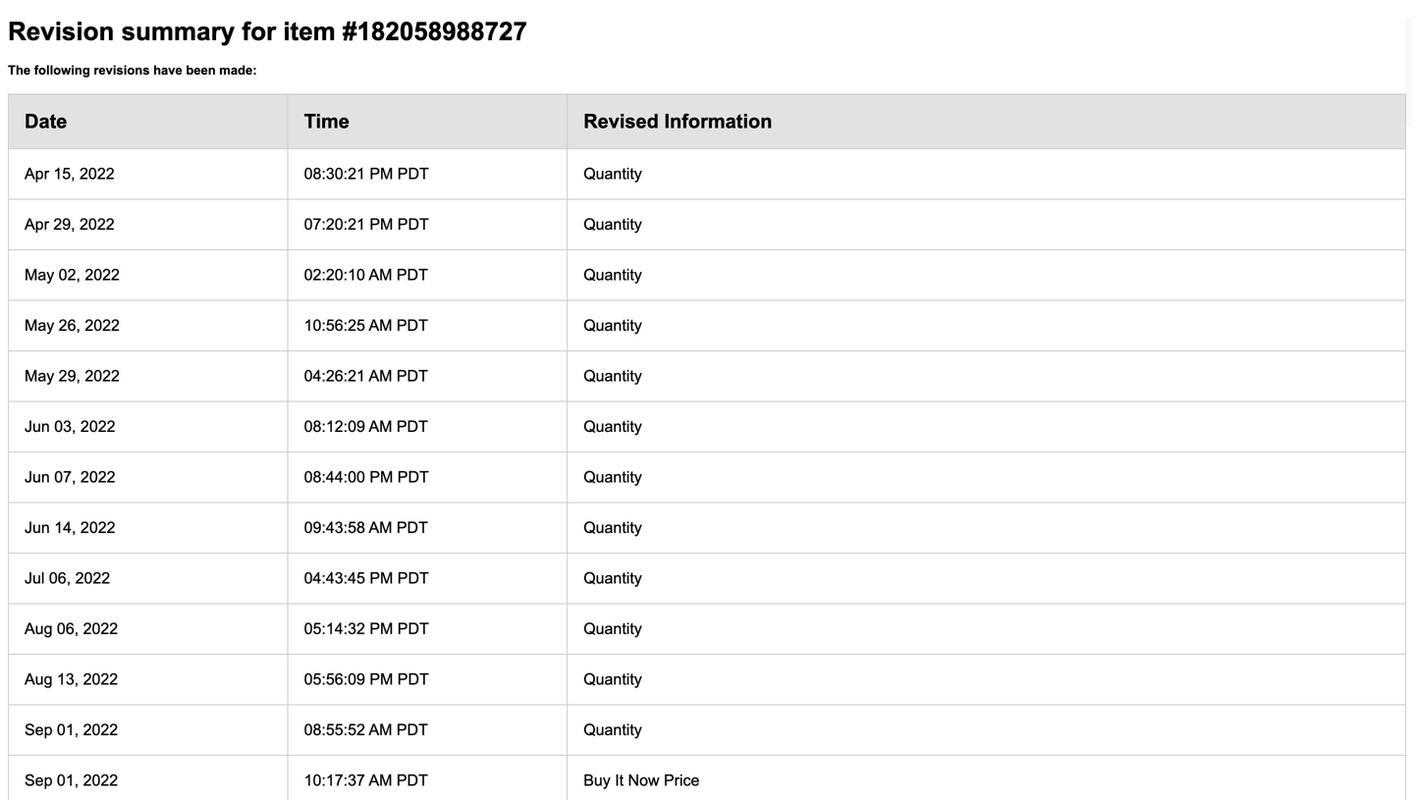 Task type: locate. For each thing, give the bounding box(es) containing it.
pm right 04:43:45
[[370, 570, 393, 587]]

0 vertical spatial 29,
[[53, 216, 75, 233]]

pdt up 05:14:32 pm pdt
[[398, 570, 429, 587]]

4 quantity from the top
[[584, 317, 642, 334]]

time
[[304, 110, 350, 132]]

1 vertical spatial may
[[25, 317, 54, 334]]

apr left 15, at the top of the page
[[25, 165, 49, 183]]

0 vertical spatial 01,
[[57, 722, 79, 739]]

06, for jul
[[49, 570, 71, 587]]

pdt down 08:30:21 pm pdt
[[398, 216, 429, 233]]

aug
[[25, 620, 53, 638], [25, 671, 53, 689]]

revision
[[8, 17, 114, 46]]

2022
[[80, 165, 115, 183], [80, 216, 115, 233], [85, 266, 120, 284], [85, 317, 120, 334], [85, 367, 120, 385], [80, 418, 115, 436], [80, 469, 115, 486], [80, 519, 115, 537], [75, 570, 110, 587], [83, 620, 118, 638], [83, 671, 118, 689], [83, 722, 118, 739], [83, 772, 118, 790]]

price
[[664, 772, 700, 790]]

01, for 08:55:52 am pdt
[[57, 722, 79, 739]]

08:55:52 am pdt
[[304, 722, 428, 739]]

1 am from the top
[[369, 266, 392, 284]]

am right 10:17:37 at the bottom left of the page
[[369, 772, 392, 790]]

quantity for 02:20:10 am pdt
[[584, 266, 642, 284]]

it
[[615, 772, 624, 790]]

aug down jul at left bottom
[[25, 620, 53, 638]]

06, up '13,'
[[57, 620, 79, 638]]

am right 08:12:09
[[369, 418, 392, 436]]

pdt up 04:43:45 pm pdt
[[397, 519, 428, 537]]

revision summary for item #182058988727
[[8, 17, 528, 46]]

1 pm from the top
[[370, 165, 393, 183]]

3 may from the top
[[25, 367, 54, 385]]

07,
[[54, 469, 76, 486]]

pdt for 05:56:09 pm pdt
[[398, 671, 429, 689]]

2022 for 04:43:45 pm pdt
[[75, 570, 110, 587]]

06, right jul at left bottom
[[49, 570, 71, 587]]

am for 10:56:25
[[369, 317, 392, 334]]

3 pm from the top
[[370, 469, 393, 486]]

may left '26,'
[[25, 317, 54, 334]]

pm right 08:44:00
[[370, 469, 393, 486]]

pdt down 07:20:21 pm pdt
[[397, 266, 428, 284]]

pm right 08:30:21 on the top of page
[[370, 165, 393, 183]]

may up jun 03, 2022
[[25, 367, 54, 385]]

pm right 05:56:09
[[370, 671, 393, 689]]

1 vertical spatial jun
[[25, 469, 50, 486]]

10:56:25 am pdt
[[304, 317, 428, 334]]

pdt for 05:14:32 pm pdt
[[398, 620, 429, 638]]

pdt down 10:56:25 am pdt
[[397, 367, 428, 385]]

08:30:21 pm pdt
[[304, 165, 429, 183]]

aug for aug 06, 2022
[[25, 620, 53, 638]]

2022 for 05:14:32 pm pdt
[[83, 620, 118, 638]]

5 pm from the top
[[370, 620, 393, 638]]

3 am from the top
[[369, 367, 392, 385]]

26,
[[59, 317, 80, 334]]

aug 06, 2022
[[25, 620, 118, 638]]

3 jun from the top
[[25, 519, 50, 537]]

7 am from the top
[[369, 772, 392, 790]]

1 may from the top
[[25, 266, 54, 284]]

am for 04:26:21
[[369, 367, 392, 385]]

5 am from the top
[[369, 519, 392, 537]]

jun
[[25, 418, 50, 436], [25, 469, 50, 486], [25, 519, 50, 537]]

pdt down 05:56:09 pm pdt in the left bottom of the page
[[397, 722, 428, 739]]

2 sep 01, 2022 from the top
[[25, 772, 118, 790]]

12 quantity from the top
[[584, 722, 642, 739]]

11 quantity from the top
[[584, 671, 642, 689]]

29, down 15, at the top of the page
[[53, 216, 75, 233]]

may left 02,
[[25, 266, 54, 284]]

pdt down 05:14:32 pm pdt
[[398, 671, 429, 689]]

0 vertical spatial may
[[25, 266, 54, 284]]

aug for aug 13, 2022
[[25, 671, 53, 689]]

quantity for 07:20:21 pm pdt
[[584, 216, 642, 233]]

am for 08:12:09
[[369, 418, 392, 436]]

1 jun from the top
[[25, 418, 50, 436]]

am
[[369, 266, 392, 284], [369, 317, 392, 334], [369, 367, 392, 385], [369, 418, 392, 436], [369, 519, 392, 537], [369, 722, 392, 739], [369, 772, 392, 790]]

6 pm from the top
[[370, 671, 393, 689]]

am right 08:55:52
[[369, 722, 392, 739]]

buy it now price
[[584, 772, 700, 790]]

now
[[628, 772, 660, 790]]

jul 06, 2022
[[25, 570, 110, 587]]

quantity
[[584, 165, 642, 183], [584, 216, 642, 233], [584, 266, 642, 284], [584, 317, 642, 334], [584, 367, 642, 385], [584, 418, 642, 436], [584, 469, 642, 486], [584, 519, 642, 537], [584, 570, 642, 587], [584, 620, 642, 638], [584, 671, 642, 689], [584, 722, 642, 739]]

pdt
[[398, 165, 429, 183], [398, 216, 429, 233], [397, 266, 428, 284], [397, 317, 428, 334], [397, 367, 428, 385], [397, 418, 428, 436], [398, 469, 429, 486], [397, 519, 428, 537], [398, 570, 429, 587], [398, 620, 429, 638], [398, 671, 429, 689], [397, 722, 428, 739], [397, 772, 428, 790]]

10 quantity from the top
[[584, 620, 642, 638]]

aug left '13,'
[[25, 671, 53, 689]]

jun for jun 03, 2022
[[25, 418, 50, 436]]

2 may from the top
[[25, 317, 54, 334]]

04:26:21
[[304, 367, 365, 385]]

2 aug from the top
[[25, 671, 53, 689]]

the
[[8, 63, 31, 78]]

15,
[[53, 165, 75, 183]]

sep
[[25, 722, 53, 739], [25, 772, 53, 790]]

2 01, from the top
[[57, 772, 79, 790]]

2 quantity from the top
[[584, 216, 642, 233]]

jun left 14,
[[25, 519, 50, 537]]

4 pm from the top
[[370, 570, 393, 587]]

1 vertical spatial sep 01, 2022
[[25, 772, 118, 790]]

08:44:00
[[304, 469, 365, 486]]

apr down apr 15, 2022
[[25, 216, 49, 233]]

29,
[[53, 216, 75, 233], [59, 367, 80, 385]]

1 vertical spatial 06,
[[57, 620, 79, 638]]

sep 01, 2022 for 10:17:37 am pdt
[[25, 772, 118, 790]]

pm for 05:56:09
[[370, 671, 393, 689]]

5 quantity from the top
[[584, 367, 642, 385]]

pdt up 04:26:21 am pdt
[[397, 317, 428, 334]]

pm
[[370, 165, 393, 183], [370, 216, 393, 233], [370, 469, 393, 486], [370, 570, 393, 587], [370, 620, 393, 638], [370, 671, 393, 689]]

pm right 05:14:32
[[370, 620, 393, 638]]

2022 for 10:56:25 am pdt
[[85, 317, 120, 334]]

10:56:25
[[304, 317, 365, 334]]

1 vertical spatial 01,
[[57, 772, 79, 790]]

revisions
[[94, 63, 150, 78]]

0 vertical spatial jun
[[25, 418, 50, 436]]

1 sep from the top
[[25, 722, 53, 739]]

2022 for 02:20:10 am pdt
[[85, 266, 120, 284]]

08:55:52
[[304, 722, 365, 739]]

0 vertical spatial 06,
[[49, 570, 71, 587]]

pm right 07:20:21 at left top
[[370, 216, 393, 233]]

02:20:10
[[304, 266, 365, 284]]

9 quantity from the top
[[584, 570, 642, 587]]

am right 04:26:21
[[369, 367, 392, 385]]

pdt up 09:43:58 am pdt
[[398, 469, 429, 486]]

0 vertical spatial sep
[[25, 722, 53, 739]]

0 vertical spatial apr
[[25, 165, 49, 183]]

pdt for 04:43:45 pm pdt
[[398, 570, 429, 587]]

pdt for 04:26:21 am pdt
[[397, 367, 428, 385]]

2 sep from the top
[[25, 772, 53, 790]]

pdt up 07:20:21 pm pdt
[[398, 165, 429, 183]]

2 jun from the top
[[25, 469, 50, 486]]

jun 07, 2022
[[25, 469, 115, 486]]

01,
[[57, 722, 79, 739], [57, 772, 79, 790]]

0 vertical spatial aug
[[25, 620, 53, 638]]

quantity for 08:30:21 pm pdt
[[584, 165, 642, 183]]

0 vertical spatial sep 01, 2022
[[25, 722, 118, 739]]

am for 09:43:58
[[369, 519, 392, 537]]

2 vertical spatial jun
[[25, 519, 50, 537]]

jun left 03,
[[25, 418, 50, 436]]

2 apr from the top
[[25, 216, 49, 233]]

4 am from the top
[[369, 418, 392, 436]]

sep for 08:55:52 am pdt
[[25, 722, 53, 739]]

pdt for 10:17:37 am pdt
[[397, 772, 428, 790]]

apr
[[25, 165, 49, 183], [25, 216, 49, 233]]

jun left 07,
[[25, 469, 50, 486]]

08:12:09 am pdt
[[304, 418, 428, 436]]

6 am from the top
[[369, 722, 392, 739]]

29, down '26,'
[[59, 367, 80, 385]]

05:56:09
[[304, 671, 365, 689]]

information
[[665, 110, 773, 132]]

2 am from the top
[[369, 317, 392, 334]]

sep 01, 2022
[[25, 722, 118, 739], [25, 772, 118, 790]]

pdt down the 08:55:52 am pdt
[[397, 772, 428, 790]]

may for may 02, 2022
[[25, 266, 54, 284]]

am right 10:56:25
[[369, 317, 392, 334]]

made:
[[219, 63, 257, 78]]

am right 02:20:10 on the left top of the page
[[369, 266, 392, 284]]

7 quantity from the top
[[584, 469, 642, 486]]

10:17:37 am pdt
[[304, 772, 428, 790]]

pdt up 05:56:09 pm pdt in the left bottom of the page
[[398, 620, 429, 638]]

8 quantity from the top
[[584, 519, 642, 537]]

1 sep 01, 2022 from the top
[[25, 722, 118, 739]]

quantity for 04:43:45 pm pdt
[[584, 570, 642, 587]]

apr 15, 2022
[[25, 165, 115, 183]]

6 quantity from the top
[[584, 418, 642, 436]]

06,
[[49, 570, 71, 587], [57, 620, 79, 638]]

1 01, from the top
[[57, 722, 79, 739]]

am for 10:17:37
[[369, 772, 392, 790]]

pdt up 08:44:00 pm pdt
[[397, 418, 428, 436]]

1 vertical spatial 29,
[[59, 367, 80, 385]]

1 apr from the top
[[25, 165, 49, 183]]

am right 09:43:58
[[369, 519, 392, 537]]

2 pm from the top
[[370, 216, 393, 233]]

may
[[25, 266, 54, 284], [25, 317, 54, 334], [25, 367, 54, 385]]

01, for 10:17:37 am pdt
[[57, 772, 79, 790]]

1 vertical spatial aug
[[25, 671, 53, 689]]

14,
[[54, 519, 76, 537]]

may for may 29, 2022
[[25, 367, 54, 385]]

1 quantity from the top
[[584, 165, 642, 183]]

3 quantity from the top
[[584, 266, 642, 284]]

2 vertical spatial may
[[25, 367, 54, 385]]

1 vertical spatial sep
[[25, 772, 53, 790]]

08:44:00 pm pdt
[[304, 469, 429, 486]]

1 aug from the top
[[25, 620, 53, 638]]

1 vertical spatial apr
[[25, 216, 49, 233]]

05:14:32 pm pdt
[[304, 620, 429, 638]]

02:20:10 am pdt
[[304, 266, 428, 284]]



Task type: describe. For each thing, give the bounding box(es) containing it.
2022 for 08:12:09 am pdt
[[80, 418, 115, 436]]

08:12:09
[[304, 418, 365, 436]]

pm for 08:30:21
[[370, 165, 393, 183]]

06, for aug
[[57, 620, 79, 638]]

pm for 04:43:45
[[370, 570, 393, 587]]

quantity for 08:55:52 am pdt
[[584, 722, 642, 739]]

2022 for 08:30:21 pm pdt
[[80, 165, 115, 183]]

2022 for 04:26:21 am pdt
[[85, 367, 120, 385]]

been
[[186, 63, 216, 78]]

following
[[34, 63, 90, 78]]

quantity for 05:56:09 pm pdt
[[584, 671, 642, 689]]

05:14:32
[[304, 620, 365, 638]]

10:17:37
[[304, 772, 365, 790]]

am for 02:20:10
[[369, 266, 392, 284]]

2022 for 07:20:21 pm pdt
[[80, 216, 115, 233]]

sep for 10:17:37 am pdt
[[25, 772, 53, 790]]

pdt for 08:30:21 pm pdt
[[398, 165, 429, 183]]

revised
[[584, 110, 659, 132]]

08:30:21
[[304, 165, 365, 183]]

jun 03, 2022
[[25, 418, 115, 436]]

apr 29, 2022
[[25, 216, 115, 233]]

05:56:09 pm pdt
[[304, 671, 429, 689]]

pdt for 08:55:52 am pdt
[[397, 722, 428, 739]]

jun for jun 14, 2022
[[25, 519, 50, 537]]

13,
[[57, 671, 79, 689]]

07:20:21
[[304, 216, 365, 233]]

pdt for 08:44:00 pm pdt
[[398, 469, 429, 486]]

date
[[25, 110, 67, 132]]

may 02, 2022
[[25, 266, 120, 284]]

pdt for 09:43:58 am pdt
[[397, 519, 428, 537]]

pdt for 08:12:09 am pdt
[[397, 418, 428, 436]]

29, for apr
[[53, 216, 75, 233]]

09:43:58 am pdt
[[304, 519, 428, 537]]

07:20:21 pm pdt
[[304, 216, 429, 233]]

04:43:45 pm pdt
[[304, 570, 429, 587]]

am for 08:55:52
[[369, 722, 392, 739]]

may for may 26, 2022
[[25, 317, 54, 334]]

pdt for 10:56:25 am pdt
[[397, 317, 428, 334]]

pm for 05:14:32
[[370, 620, 393, 638]]

apr for apr 15, 2022
[[25, 165, 49, 183]]

quantity for 10:56:25 am pdt
[[584, 317, 642, 334]]

2022 for 10:17:37 am pdt
[[83, 772, 118, 790]]

09:43:58
[[304, 519, 365, 537]]

03,
[[54, 418, 76, 436]]

have
[[153, 63, 182, 78]]

may 29, 2022
[[25, 367, 120, 385]]

sep 01, 2022 for 08:55:52 am pdt
[[25, 722, 118, 739]]

pm for 08:44:00
[[370, 469, 393, 486]]

04:26:21 am pdt
[[304, 367, 428, 385]]

2022 for 08:55:52 am pdt
[[83, 722, 118, 739]]

29, for may
[[59, 367, 80, 385]]

2022 for 08:44:00 pm pdt
[[80, 469, 115, 486]]

2022 for 05:56:09 pm pdt
[[83, 671, 118, 689]]

quantity for 05:14:32 pm pdt
[[584, 620, 642, 638]]

pdt for 02:20:10 am pdt
[[397, 266, 428, 284]]

for
[[242, 17, 276, 46]]

jun 14, 2022
[[25, 519, 115, 537]]

revised information
[[584, 110, 773, 132]]

the following revisions have been made:
[[8, 63, 257, 78]]

apr for apr 29, 2022
[[25, 216, 49, 233]]

quantity for 08:12:09 am pdt
[[584, 418, 642, 436]]

#182058988727
[[343, 17, 528, 46]]

jul
[[25, 570, 45, 587]]

pdt for 07:20:21 pm pdt
[[398, 216, 429, 233]]

buy
[[584, 772, 611, 790]]

2022 for 09:43:58 am pdt
[[80, 519, 115, 537]]

summary
[[121, 17, 235, 46]]

item
[[283, 17, 336, 46]]

quantity for 09:43:58 am pdt
[[584, 519, 642, 537]]

02,
[[59, 266, 80, 284]]

04:43:45
[[304, 570, 365, 587]]

aug 13, 2022
[[25, 671, 118, 689]]

may 26, 2022
[[25, 317, 120, 334]]

pm for 07:20:21
[[370, 216, 393, 233]]

quantity for 08:44:00 pm pdt
[[584, 469, 642, 486]]

jun for jun 07, 2022
[[25, 469, 50, 486]]

quantity for 04:26:21 am pdt
[[584, 367, 642, 385]]



Task type: vqa. For each thing, say whether or not it's contained in the screenshot.


